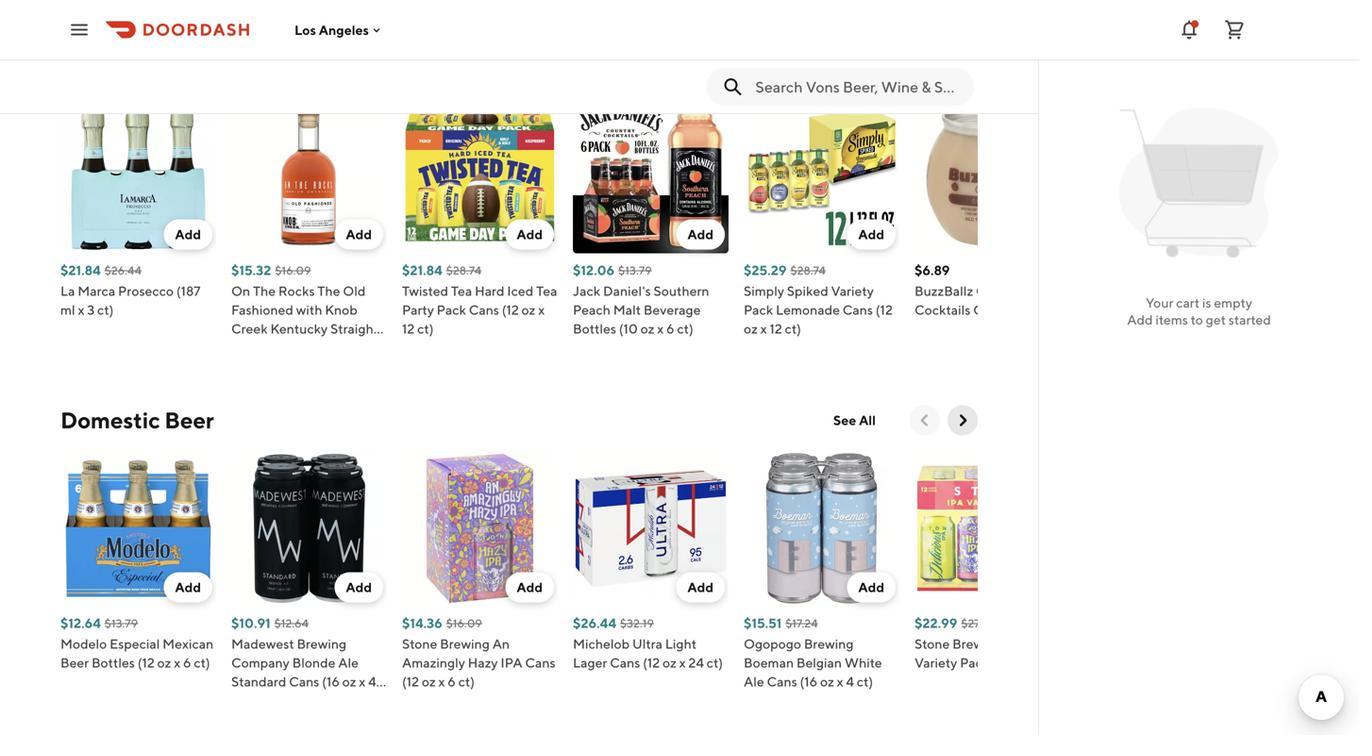 Task type: locate. For each thing, give the bounding box(es) containing it.
modelo
[[60, 636, 107, 652]]

6 for (10
[[666, 321, 674, 336]]

ml) inside "$15.32 $16.09 on the rocks the old fashioned with knob creek kentucky straight bourbon whiskey bottle (375 ml)"
[[261, 359, 280, 374]]

0 vertical spatial variety
[[831, 283, 874, 299]]

0 horizontal spatial tea
[[451, 283, 472, 299]]

0 horizontal spatial 12
[[402, 321, 415, 336]]

1 vertical spatial see all
[[833, 412, 876, 428]]

kentucky
[[270, 321, 328, 336]]

ogopogo
[[744, 636, 801, 652]]

old
[[343, 283, 366, 299]]

0 horizontal spatial $26.44
[[104, 264, 142, 277]]

1 vertical spatial ipa
[[501, 655, 522, 671]]

doordash
[[189, 54, 293, 81]]

madewest
[[231, 636, 294, 652]]

marca
[[78, 283, 115, 299]]

0 vertical spatial 6
[[666, 321, 674, 336]]

2 horizontal spatial 12
[[1038, 655, 1050, 671]]

1 horizontal spatial ipa
[[1005, 636, 1027, 652]]

add up (187
[[175, 227, 201, 242]]

1 horizontal spatial $16.09
[[446, 617, 482, 630]]

2 horizontal spatial 6
[[666, 321, 674, 336]]

variety
[[831, 283, 874, 299], [915, 655, 957, 671]]

ml)
[[1034, 302, 1053, 318], [261, 359, 280, 374]]

add up old
[[346, 227, 372, 242]]

4 brewing from the left
[[953, 636, 1002, 652]]

add up $14.36 $16.09 stone brewing an amazingly hazy ipa cans (12 oz x 6 ct)
[[517, 580, 543, 595]]

angeles
[[319, 22, 369, 38]]

company
[[231, 655, 290, 671]]

0 horizontal spatial ale
[[338, 655, 359, 671]]

(12 left cocktails
[[876, 302, 893, 318]]

$15.32 $16.09 on the rocks the old fashioned with knob creek kentucky straight bourbon whiskey bottle (375 ml)
[[231, 262, 379, 374]]

oz inside '$26.44 $32.19 michelob ultra light lager cans (12 oz x 24 ct)'
[[663, 655, 677, 671]]

$28.74 for spiked
[[790, 264, 826, 277]]

see for trending on doordash
[[833, 59, 856, 75]]

add for madewest brewing company blonde ale standard cans (16 oz x 4 ct)
[[346, 580, 372, 595]]

0 vertical spatial see all link
[[822, 52, 887, 83]]

hazy
[[468, 655, 498, 671]]

beer down modelo
[[60, 655, 89, 671]]

2 horizontal spatial pack
[[960, 655, 989, 671]]

(16 down blonde
[[322, 674, 340, 690]]

1 vertical spatial 6
[[183, 655, 191, 671]]

cans inside '$26.44 $32.19 michelob ultra light lager cans (12 oz x 24 ct)'
[[610, 655, 640, 671]]

1 vertical spatial beer
[[60, 655, 89, 671]]

la marca prosecco (187 ml x 3 ct) image
[[60, 98, 216, 253]]

bottles down especial
[[92, 655, 135, 671]]

0 horizontal spatial bottles
[[92, 655, 135, 671]]

1 stone from the left
[[402, 636, 437, 652]]

2 vertical spatial 6
[[448, 674, 456, 690]]

tea
[[451, 283, 472, 299], [536, 283, 557, 299]]

(12 down the ultra
[[643, 655, 660, 671]]

0 horizontal spatial pack
[[437, 302, 466, 318]]

ale right blonde
[[338, 655, 359, 671]]

domestic beer
[[60, 407, 214, 434]]

add for jack daniel's southern peach malt beverage bottles (10 oz x 6 ct)
[[688, 227, 714, 242]]

cans inside $25.29 $28.74 simply spiked variety pack lemonade cans (12 oz x 12 ct)
[[843, 302, 873, 318]]

4 inside $15.51 $17.24 ogopogo brewing boeman belgian white ale cans (16 oz x 4 ct)
[[846, 674, 854, 690]]

$21.84 up twisted
[[402, 262, 442, 278]]

1 horizontal spatial beer
[[165, 407, 214, 434]]

add down your
[[1127, 312, 1153, 328]]

brewing up blonde
[[297, 636, 347, 652]]

2 all from the top
[[859, 412, 876, 428]]

spiked
[[787, 283, 828, 299]]

1 previous button of carousel image from the top
[[916, 58, 934, 77]]

$13.79 inside $12.64 $13.79 modelo especial mexican beer bottles (12 oz x 6 ct)
[[105, 617, 138, 630]]

4 for white
[[846, 674, 854, 690]]

$26.44
[[104, 264, 142, 277], [573, 615, 616, 631]]

add
[[175, 227, 201, 242], [346, 227, 372, 242], [517, 227, 543, 242], [688, 227, 714, 242], [858, 227, 884, 242], [1127, 312, 1153, 328], [175, 580, 201, 595], [346, 580, 372, 595], [517, 580, 543, 595], [688, 580, 714, 595], [858, 580, 884, 595]]

1 horizontal spatial 6
[[448, 674, 456, 690]]

ct) inside $21.84 $28.74 twisted tea hard iced tea party pack cans (12 oz x 12 ct)
[[417, 321, 434, 336]]

ultra
[[632, 636, 663, 652]]

items
[[1156, 312, 1188, 328]]

0 horizontal spatial $12.64
[[60, 615, 101, 631]]

2 stone from the left
[[915, 636, 950, 652]]

southern
[[654, 283, 709, 299]]

$13.79 up especial
[[105, 617, 138, 630]]

1 horizontal spatial 12
[[770, 321, 782, 336]]

add up $25.29 $28.74 simply spiked variety pack lemonade cans (12 oz x 12 ct)
[[858, 227, 884, 242]]

6 down amazingly
[[448, 674, 456, 690]]

1 vertical spatial $16.09
[[446, 617, 482, 630]]

$15.51 $17.24 ogopogo brewing boeman belgian white ale cans (16 oz x 4 ct)
[[744, 615, 882, 690]]

pack down simply
[[744, 302, 773, 318]]

1 vertical spatial $13.79
[[105, 617, 138, 630]]

$26.44 up michelob
[[573, 615, 616, 631]]

4
[[368, 674, 376, 690], [846, 674, 854, 690]]

add up iced
[[517, 227, 543, 242]]

0 vertical spatial $16.09
[[275, 264, 311, 277]]

0 vertical spatial $26.44
[[104, 264, 142, 277]]

previous button of carousel image left next button of carousel icon
[[916, 411, 934, 430]]

lemonade
[[776, 302, 840, 318]]

0 horizontal spatial 6
[[183, 655, 191, 671]]

tease
[[1011, 283, 1045, 299]]

0 horizontal spatial $13.79
[[105, 617, 138, 630]]

$12.64 up modelo
[[60, 615, 101, 631]]

add up mexican
[[175, 580, 201, 595]]

add up white
[[858, 580, 884, 595]]

pack down twisted
[[437, 302, 466, 318]]

prosecco
[[118, 283, 174, 299]]

madewest brewing company blonde ale standard cans (16 oz x 4 ct) image
[[231, 451, 387, 606]]

$26.44 inside $21.84 $26.44 la marca prosecco (187 ml x 3 ct)
[[104, 264, 142, 277]]

1 4 from the left
[[368, 674, 376, 690]]

your cart is empty add items to get started
[[1127, 295, 1271, 328]]

$28.74 up hard
[[446, 264, 482, 277]]

0 horizontal spatial beer
[[60, 655, 89, 671]]

the up 'knob'
[[317, 283, 340, 299]]

variety inside $25.29 $28.74 simply spiked variety pack lemonade cans (12 oz x 12 ct)
[[831, 283, 874, 299]]

1 horizontal spatial stone
[[915, 636, 950, 652]]

$16.09 up rocks
[[275, 264, 311, 277]]

0 vertical spatial ale
[[338, 655, 359, 671]]

cans inside $14.36 $16.09 stone brewing an amazingly hazy ipa cans (12 oz x 6 ct)
[[525, 655, 556, 671]]

0 horizontal spatial 4
[[368, 674, 376, 690]]

2 $28.74 from the left
[[790, 264, 826, 277]]

1 horizontal spatial ale
[[744, 674, 764, 690]]

$21.84 inside $21.84 $26.44 la marca prosecco (187 ml x 3 ct)
[[60, 262, 101, 278]]

0 horizontal spatial ipa
[[501, 655, 522, 671]]

jack
[[573, 283, 600, 299]]

stone inside $14.36 $16.09 stone brewing an amazingly hazy ipa cans (12 oz x 6 ct)
[[402, 636, 437, 652]]

(12 inside $14.36 $16.09 stone brewing an amazingly hazy ipa cans (12 oz x 6 ct)
[[402, 674, 419, 690]]

$13.79
[[618, 264, 652, 277], [105, 617, 138, 630]]

$13.79 up daniel's
[[618, 264, 652, 277]]

6 inside "$12.06 $13.79 jack daniel's southern peach malt beverage bottles (10 oz x 6 ct)"
[[666, 321, 674, 336]]

24
[[688, 655, 704, 671]]

$28.74 inside $21.84 $28.74 twisted tea hard iced tea party pack cans (12 oz x 12 ct)
[[446, 264, 482, 277]]

1 $28.74 from the left
[[446, 264, 482, 277]]

oz inside $15.51 $17.24 ogopogo brewing boeman belgian white ale cans (16 oz x 4 ct)
[[820, 674, 834, 690]]

add up light
[[688, 580, 714, 595]]

12 inside $22.99 $27.59 stone brewing ipa cans variety pack (12 oz x 12 ct)
[[1038, 655, 1050, 671]]

1 horizontal spatial the
[[317, 283, 340, 299]]

2 see from the top
[[833, 412, 856, 428]]

x inside $10.91 $12.64 madewest brewing company blonde ale standard cans (16 oz x 4 ct)
[[359, 674, 366, 690]]

stone for stone brewing an amazingly hazy ipa cans (12 oz x 6 ct)
[[402, 636, 437, 652]]

(12 inside $25.29 $28.74 simply spiked variety pack lemonade cans (12 oz x 12 ct)
[[876, 302, 893, 318]]

0 vertical spatial see
[[833, 59, 856, 75]]

1 vertical spatial variety
[[915, 655, 957, 671]]

0 horizontal spatial the
[[253, 283, 276, 299]]

$21.84
[[60, 262, 101, 278], [402, 262, 442, 278]]

2 $21.84 from the left
[[402, 262, 442, 278]]

$28.74 up spiked
[[790, 264, 826, 277]]

see all link for domestic beer
[[822, 405, 887, 436]]

beer right "domestic"
[[165, 407, 214, 434]]

6 inside $14.36 $16.09 stone brewing an amazingly hazy ipa cans (12 oz x 6 ct)
[[448, 674, 456, 690]]

pack inside $22.99 $27.59 stone brewing ipa cans variety pack (12 oz x 12 ct)
[[960, 655, 989, 671]]

0 horizontal spatial ml)
[[261, 359, 280, 374]]

0 vertical spatial $13.79
[[618, 264, 652, 277]]

pack inside $21.84 $28.74 twisted tea hard iced tea party pack cans (12 oz x 12 ct)
[[437, 302, 466, 318]]

ct) inside $12.64 $13.79 modelo especial mexican beer bottles (12 oz x 6 ct)
[[194, 655, 210, 671]]

0 horizontal spatial stone
[[402, 636, 437, 652]]

pack
[[437, 302, 466, 318], [744, 302, 773, 318], [960, 655, 989, 671]]

stone inside $22.99 $27.59 stone brewing ipa cans variety pack (12 oz x 12 ct)
[[915, 636, 950, 652]]

(12 down amazingly
[[402, 674, 419, 690]]

add up southern
[[688, 227, 714, 242]]

x inside $25.29 $28.74 simply spiked variety pack lemonade cans (12 oz x 12 ct)
[[760, 321, 767, 336]]

ale
[[338, 655, 359, 671], [744, 674, 764, 690]]

$13.79 inside "$12.06 $13.79 jack daniel's southern peach malt beverage bottles (10 oz x 6 ct)"
[[618, 264, 652, 277]]

fashioned
[[231, 302, 293, 318]]

12
[[402, 321, 415, 336], [770, 321, 782, 336], [1038, 655, 1050, 671]]

1 vertical spatial ale
[[744, 674, 764, 690]]

$28.74 inside $25.29 $28.74 simply spiked variety pack lemonade cans (12 oz x 12 ct)
[[790, 264, 826, 277]]

$12.06 $13.79 jack daniel's southern peach malt beverage bottles (10 oz x 6 ct)
[[573, 262, 709, 336]]

1 horizontal spatial $12.64
[[274, 617, 309, 630]]

(16
[[322, 674, 340, 690], [800, 674, 818, 690]]

3 brewing from the left
[[804, 636, 854, 652]]

x inside $15.51 $17.24 ogopogo brewing boeman belgian white ale cans (16 oz x 4 ct)
[[837, 674, 843, 690]]

cans
[[469, 302, 499, 318], [843, 302, 873, 318], [1029, 636, 1060, 652], [525, 655, 556, 671], [610, 655, 640, 671], [289, 674, 319, 690], [767, 674, 797, 690]]

(16 inside $10.91 $12.64 madewest brewing company blonde ale standard cans (16 oz x 4 ct)
[[322, 674, 340, 690]]

(16 inside $15.51 $17.24 ogopogo brewing boeman belgian white ale cans (16 oz x 4 ct)
[[800, 674, 818, 690]]

1 horizontal spatial tea
[[536, 283, 557, 299]]

0 horizontal spatial $16.09
[[275, 264, 311, 277]]

oz
[[522, 302, 536, 318], [641, 321, 655, 336], [744, 321, 758, 336], [157, 655, 171, 671], [663, 655, 677, 671], [1012, 655, 1026, 671], [342, 674, 356, 690], [422, 674, 436, 690], [820, 674, 834, 690]]

$16.09 inside "$15.32 $16.09 on the rocks the old fashioned with knob creek kentucky straight bourbon whiskey bottle (375 ml)"
[[275, 264, 311, 277]]

1 horizontal spatial variety
[[915, 655, 957, 671]]

$12.64 up madewest
[[274, 617, 309, 630]]

add button
[[164, 219, 212, 250], [164, 219, 212, 250], [335, 219, 383, 250], [335, 219, 383, 250], [505, 219, 554, 250], [505, 219, 554, 250], [676, 219, 725, 250], [676, 219, 725, 250], [847, 219, 896, 250], [847, 219, 896, 250], [164, 572, 212, 603], [164, 572, 212, 603], [335, 572, 383, 603], [335, 572, 383, 603], [505, 572, 554, 603], [505, 572, 554, 603], [676, 572, 725, 603], [676, 572, 725, 603], [847, 572, 896, 603], [847, 572, 896, 603]]

2 see all from the top
[[833, 412, 876, 428]]

1 horizontal spatial $21.84
[[402, 262, 442, 278]]

brewing
[[297, 636, 347, 652], [440, 636, 490, 652], [804, 636, 854, 652], [953, 636, 1002, 652]]

2 see all link from the top
[[822, 405, 887, 436]]

(16 down belgian at right
[[800, 674, 818, 690]]

ml) down bourbon
[[261, 359, 280, 374]]

add for simply spiked variety pack lemonade cans (12 oz x 12 ct)
[[858, 227, 884, 242]]

$12.64 inside $10.91 $12.64 madewest brewing company blonde ale standard cans (16 oz x 4 ct)
[[274, 617, 309, 630]]

1 horizontal spatial $13.79
[[618, 264, 652, 277]]

stone down the $14.36
[[402, 636, 437, 652]]

beer
[[165, 407, 214, 434], [60, 655, 89, 671]]

x inside "$12.06 $13.79 jack daniel's southern peach malt beverage bottles (10 oz x 6 ct)"
[[657, 321, 664, 336]]

(12 down especial
[[138, 655, 155, 671]]

$10.91 $12.64 madewest brewing company blonde ale standard cans (16 oz x 4 ct)
[[231, 615, 376, 708]]

$6.89
[[915, 262, 950, 278]]

add up $10.91 $12.64 madewest brewing company blonde ale standard cans (16 oz x 4 ct)
[[346, 580, 372, 595]]

$21.84 inside $21.84 $28.74 twisted tea hard iced tea party pack cans (12 oz x 12 ct)
[[402, 262, 442, 278]]

$26.44 $32.19 michelob ultra light lager cans (12 oz x 24 ct)
[[573, 615, 723, 671]]

jack daniel's southern peach malt beverage bottles (10 oz x 6 ct) image
[[573, 98, 729, 253]]

2 previous button of carousel image from the top
[[916, 411, 934, 430]]

previous button of carousel image left next button of carousel image
[[916, 58, 934, 77]]

1 vertical spatial bottles
[[92, 655, 135, 671]]

0 horizontal spatial $21.84
[[60, 262, 101, 278]]

$16.09 inside $14.36 $16.09 stone brewing an amazingly hazy ipa cans (12 oz x 6 ct)
[[446, 617, 482, 630]]

michelob ultra light lager cans (12 oz x 24 ct) image
[[573, 451, 729, 606]]

domestic beer link
[[60, 405, 214, 436]]

beer inside 'domestic beer' link
[[165, 407, 214, 434]]

ct) inside $25.29 $28.74 simply spiked variety pack lemonade cans (12 oz x 12 ct)
[[785, 321, 801, 336]]

(12
[[502, 302, 519, 318], [876, 302, 893, 318], [138, 655, 155, 671], [643, 655, 660, 671], [992, 655, 1009, 671], [402, 674, 419, 690]]

oz inside $21.84 $28.74 twisted tea hard iced tea party pack cans (12 oz x 12 ct)
[[522, 302, 536, 318]]

brewing inside $14.36 $16.09 stone brewing an amazingly hazy ipa cans (12 oz x 6 ct)
[[440, 636, 490, 652]]

2 (16 from the left
[[800, 674, 818, 690]]

$28.74
[[446, 264, 482, 277], [790, 264, 826, 277]]

1 vertical spatial all
[[859, 412, 876, 428]]

brewing for hazy
[[440, 636, 490, 652]]

oz inside $12.64 $13.79 modelo especial mexican beer bottles (12 oz x 6 ct)
[[157, 655, 171, 671]]

tea right iced
[[536, 283, 557, 299]]

12 inside $25.29 $28.74 simply spiked variety pack lemonade cans (12 oz x 12 ct)
[[770, 321, 782, 336]]

pack down $27.59
[[960, 655, 989, 671]]

ale down boeman at the bottom of page
[[744, 674, 764, 690]]

get
[[1206, 312, 1226, 328]]

1 horizontal spatial (16
[[800, 674, 818, 690]]

1 horizontal spatial pack
[[744, 302, 773, 318]]

brewing up 'hazy'
[[440, 636, 490, 652]]

0 horizontal spatial (16
[[322, 674, 340, 690]]

x inside $21.84 $28.74 twisted tea hard iced tea party pack cans (12 oz x 12 ct)
[[538, 302, 545, 318]]

ml) down the "tease"
[[1034, 302, 1053, 318]]

previous button of carousel image
[[916, 58, 934, 77], [916, 411, 934, 430]]

x inside '$26.44 $32.19 michelob ultra light lager cans (12 oz x 24 ct)'
[[679, 655, 686, 671]]

2 brewing from the left
[[440, 636, 490, 652]]

1 see all link from the top
[[822, 52, 887, 83]]

brewing for ale
[[297, 636, 347, 652]]

1 horizontal spatial ml)
[[1034, 302, 1053, 318]]

0 horizontal spatial variety
[[831, 283, 874, 299]]

1 horizontal spatial $28.74
[[790, 264, 826, 277]]

$21.84 up la
[[60, 262, 101, 278]]

1 vertical spatial $26.44
[[573, 615, 616, 631]]

$14.36 $16.09 stone brewing an amazingly hazy ipa cans (12 oz x 6 ct)
[[402, 615, 556, 690]]

bottles down peach
[[573, 321, 616, 336]]

$12.64 inside $12.64 $13.79 modelo especial mexican beer bottles (12 oz x 6 ct)
[[60, 615, 101, 631]]

0 vertical spatial ipa
[[1005, 636, 1027, 652]]

cans inside $21.84 $28.74 twisted tea hard iced tea party pack cans (12 oz x 12 ct)
[[469, 302, 499, 318]]

6 down mexican
[[183, 655, 191, 671]]

2 4 from the left
[[846, 674, 854, 690]]

brewing inside $22.99 $27.59 stone brewing ipa cans variety pack (12 oz x 12 ct)
[[953, 636, 1002, 652]]

los
[[294, 22, 316, 38]]

brewing up belgian at right
[[804, 636, 854, 652]]

cans inside $15.51 $17.24 ogopogo brewing boeman belgian white ale cans (16 oz x 4 ct)
[[767, 674, 797, 690]]

2 tea from the left
[[536, 283, 557, 299]]

brewing inside $15.51 $17.24 ogopogo brewing boeman belgian white ale cans (16 oz x 4 ct)
[[804, 636, 854, 652]]

started
[[1229, 312, 1271, 328]]

tea left hard
[[451, 283, 472, 299]]

oz inside "$12.06 $13.79 jack daniel's southern peach malt beverage bottles (10 oz x 6 ct)"
[[641, 321, 655, 336]]

1 vertical spatial ml)
[[261, 359, 280, 374]]

the up fashioned
[[253, 283, 276, 299]]

variety right spiked
[[831, 283, 874, 299]]

$17.24
[[785, 617, 818, 630]]

trending
[[60, 54, 153, 81]]

$15.32
[[231, 262, 271, 278]]

la
[[60, 283, 75, 299]]

see all link for trending on doordash
[[822, 52, 887, 83]]

0 vertical spatial all
[[859, 59, 876, 75]]

ct)
[[97, 302, 114, 318], [417, 321, 434, 336], [677, 321, 694, 336], [785, 321, 801, 336], [194, 655, 210, 671], [707, 655, 723, 671], [1053, 655, 1069, 671], [458, 674, 475, 690], [857, 674, 873, 690], [231, 693, 248, 708]]

1 vertical spatial previous button of carousel image
[[916, 411, 934, 430]]

$26.44 up prosecco
[[104, 264, 142, 277]]

on
[[158, 54, 184, 81]]

0 horizontal spatial $28.74
[[446, 264, 482, 277]]

$16.09 right the $14.36
[[446, 617, 482, 630]]

1 horizontal spatial bottles
[[573, 321, 616, 336]]

1 vertical spatial see
[[833, 412, 856, 428]]

0 vertical spatial previous button of carousel image
[[916, 58, 934, 77]]

0 vertical spatial beer
[[165, 407, 214, 434]]

1 horizontal spatial $26.44
[[573, 615, 616, 631]]

add for on the rocks the old fashioned with knob creek kentucky straight bourbon whiskey bottle (375 ml)
[[346, 227, 372, 242]]

brewing down $27.59
[[953, 636, 1002, 652]]

1 (16 from the left
[[322, 674, 340, 690]]

$21.84 $26.44 la marca prosecco (187 ml x 3 ct)
[[60, 262, 201, 318]]

1 $21.84 from the left
[[60, 262, 101, 278]]

0 vertical spatial see all
[[833, 59, 876, 75]]

(16 for blonde
[[322, 674, 340, 690]]

notification bell image
[[1178, 18, 1201, 41]]

1 see all from the top
[[833, 59, 876, 75]]

1 brewing from the left
[[297, 636, 347, 652]]

4 inside $10.91 $12.64 madewest brewing company blonde ale standard cans (16 oz x 4 ct)
[[368, 674, 376, 690]]

stone down $22.99
[[915, 636, 950, 652]]

1 vertical spatial see all link
[[822, 405, 887, 436]]

ct) inside $21.84 $26.44 la marca prosecco (187 ml x 3 ct)
[[97, 302, 114, 318]]

stone
[[402, 636, 437, 652], [915, 636, 950, 652]]

1 see from the top
[[833, 59, 856, 75]]

amazingly
[[402, 655, 465, 671]]

see all link
[[822, 52, 887, 83], [822, 405, 887, 436]]

0 vertical spatial bottles
[[573, 321, 616, 336]]

ml
[[60, 302, 75, 318]]

0 vertical spatial ml)
[[1034, 302, 1053, 318]]

brewing inside $10.91 $12.64 madewest brewing company blonde ale standard cans (16 oz x 4 ct)
[[297, 636, 347, 652]]

variety down $22.99
[[915, 655, 957, 671]]

1 all from the top
[[859, 59, 876, 75]]

(12 down $27.59
[[992, 655, 1009, 671]]

1 horizontal spatial 4
[[846, 674, 854, 690]]

(12 down iced
[[502, 302, 519, 318]]

6 down beverage
[[666, 321, 674, 336]]



Task type: describe. For each thing, give the bounding box(es) containing it.
belgian
[[796, 655, 842, 671]]

1 the from the left
[[253, 283, 276, 299]]

bottles inside "$12.06 $13.79 jack daniel's southern peach malt beverage bottles (10 oz x 6 ct)"
[[573, 321, 616, 336]]

with
[[296, 302, 322, 318]]

empty
[[1214, 295, 1252, 311]]

$16.09 for $15.32
[[275, 264, 311, 277]]

twisted tea hard iced tea party pack cans (12 oz x 12 ct) image
[[402, 98, 558, 253]]

add inside your cart is empty add items to get started
[[1127, 312, 1153, 328]]

x inside $14.36 $16.09 stone brewing an amazingly hazy ipa cans (12 oz x 6 ct)
[[438, 674, 445, 690]]

ct) inside $10.91 $12.64 madewest brewing company blonde ale standard cans (16 oz x 4 ct)
[[231, 693, 248, 708]]

lager
[[573, 655, 607, 671]]

oz inside $14.36 $16.09 stone brewing an amazingly hazy ipa cans (12 oz x 6 ct)
[[422, 674, 436, 690]]

next button of carousel image
[[953, 411, 972, 430]]

$13.79 for especial
[[105, 617, 138, 630]]

los angeles button
[[294, 22, 384, 38]]

(12 inside $12.64 $13.79 modelo especial mexican beer bottles (12 oz x 6 ct)
[[138, 655, 155, 671]]

ct) inside "$12.06 $13.79 jack daniel's southern peach malt beverage bottles (10 oz x 6 ct)"
[[677, 321, 694, 336]]

0 items, open order cart image
[[1223, 18, 1246, 41]]

(12 inside $22.99 $27.59 stone brewing ipa cans variety pack (12 oz x 12 ct)
[[992, 655, 1009, 671]]

pack inside $25.29 $28.74 simply spiked variety pack lemonade cans (12 oz x 12 ct)
[[744, 302, 773, 318]]

ale inside $15.51 $17.24 ogopogo brewing boeman belgian white ale cans (16 oz x 4 ct)
[[744, 674, 764, 690]]

beer inside $12.64 $13.79 modelo especial mexican beer bottles (12 oz x 6 ct)
[[60, 655, 89, 671]]

iced
[[507, 283, 534, 299]]

x inside $21.84 $26.44 la marca prosecco (187 ml x 3 ct)
[[78, 302, 84, 318]]

cans inside $22.99 $27.59 stone brewing ipa cans variety pack (12 oz x 12 ct)
[[1029, 636, 1060, 652]]

$25.29 $28.74 simply spiked variety pack lemonade cans (12 oz x 12 ct)
[[744, 262, 893, 336]]

all for trending on doordash
[[859, 59, 876, 75]]

light
[[665, 636, 697, 652]]

add for stone brewing an amazingly hazy ipa cans (12 oz x 6 ct)
[[517, 580, 543, 595]]

an
[[492, 636, 510, 652]]

choc
[[976, 283, 1008, 299]]

$21.84 for twisted
[[402, 262, 442, 278]]

add for modelo especial mexican beer bottles (12 oz x 6 ct)
[[175, 580, 201, 595]]

cocktails
[[915, 302, 971, 318]]

$16.09 for $14.36
[[446, 617, 482, 630]]

michelob
[[573, 636, 630, 652]]

$25.29
[[744, 262, 787, 278]]

$10.91
[[231, 615, 271, 631]]

peach
[[573, 302, 611, 318]]

previous button of carousel image for domestic beer
[[916, 411, 934, 430]]

next button of carousel image
[[953, 58, 972, 77]]

domestic
[[60, 407, 160, 434]]

ml) inside the $6.89 buzzballz choc tease cocktails can (200 ml)
[[1034, 302, 1053, 318]]

$32.19
[[620, 617, 654, 630]]

see for domestic beer
[[833, 412, 856, 428]]

$12.64 $13.79 modelo especial mexican beer bottles (12 oz x 6 ct)
[[60, 615, 214, 671]]

add for michelob ultra light lager cans (12 oz x 24 ct)
[[688, 580, 714, 595]]

(12 inside $21.84 $28.74 twisted tea hard iced tea party pack cans (12 oz x 12 ct)
[[502, 302, 519, 318]]

ct) inside $15.51 $17.24 ogopogo brewing boeman belgian white ale cans (16 oz x 4 ct)
[[857, 674, 873, 690]]

1 tea from the left
[[451, 283, 472, 299]]

whiskey
[[286, 340, 339, 355]]

(12 inside '$26.44 $32.19 michelob ultra light lager cans (12 oz x 24 ct)'
[[643, 655, 660, 671]]

6 inside $12.64 $13.79 modelo especial mexican beer bottles (12 oz x 6 ct)
[[183, 655, 191, 671]]

12 for $25.29
[[770, 321, 782, 336]]

(10
[[619, 321, 638, 336]]

knob
[[325, 302, 358, 318]]

stone brewing an amazingly hazy ipa cans (12 oz x 6 ct) image
[[402, 451, 558, 606]]

los angeles
[[294, 22, 369, 38]]

see all for trending on doordash
[[833, 59, 876, 75]]

can
[[973, 302, 998, 318]]

$15.51
[[744, 615, 782, 631]]

$14.36
[[402, 615, 442, 631]]

buzzballz
[[915, 283, 973, 299]]

bourbon
[[231, 340, 284, 355]]

bottle
[[341, 340, 379, 355]]

12 inside $21.84 $28.74 twisted tea hard iced tea party pack cans (12 oz x 12 ct)
[[402, 321, 415, 336]]

$13.79 for daniel's
[[618, 264, 652, 277]]

oz inside $10.91 $12.64 madewest brewing company blonde ale standard cans (16 oz x 4 ct)
[[342, 674, 356, 690]]

all for domestic beer
[[859, 412, 876, 428]]

especial
[[110, 636, 160, 652]]

add for la marca prosecco (187 ml x 3 ct)
[[175, 227, 201, 242]]

boeman
[[744, 655, 794, 671]]

cans inside $10.91 $12.64 madewest brewing company blonde ale standard cans (16 oz x 4 ct)
[[289, 674, 319, 690]]

Search Vons Beer, Wine & Spirits search field
[[755, 76, 959, 97]]

(16 for belgian
[[800, 674, 818, 690]]

2 the from the left
[[317, 283, 340, 299]]

(375
[[231, 359, 258, 374]]

brewing for white
[[804, 636, 854, 652]]

ale inside $10.91 $12.64 madewest brewing company blonde ale standard cans (16 oz x 4 ct)
[[338, 655, 359, 671]]

to
[[1191, 312, 1203, 328]]

trending on doordash link
[[60, 52, 293, 83]]

simply
[[744, 283, 784, 299]]

trending on doordash
[[60, 54, 293, 81]]

x inside $12.64 $13.79 modelo especial mexican beer bottles (12 oz x 6 ct)
[[174, 655, 180, 671]]

variety inside $22.99 $27.59 stone brewing ipa cans variety pack (12 oz x 12 ct)
[[915, 655, 957, 671]]

3
[[87, 302, 95, 318]]

stone for stone brewing ipa cans variety pack (12 oz x 12 ct)
[[915, 636, 950, 652]]

ipa inside $14.36 $16.09 stone brewing an amazingly hazy ipa cans (12 oz x 6 ct)
[[501, 655, 522, 671]]

modelo especial mexican beer bottles (12 oz x 6 ct) image
[[60, 451, 216, 606]]

add for twisted tea hard iced tea party pack cans (12 oz x 12 ct)
[[517, 227, 543, 242]]

ct) inside $22.99 $27.59 stone brewing ipa cans variety pack (12 oz x 12 ct)
[[1053, 655, 1069, 671]]

$26.44 inside '$26.44 $32.19 michelob ultra light lager cans (12 oz x 24 ct)'
[[573, 615, 616, 631]]

creek
[[231, 321, 268, 336]]

blonde
[[292, 655, 336, 671]]

beverage
[[644, 302, 701, 318]]

add for ogopogo brewing boeman belgian white ale cans (16 oz x 4 ct)
[[858, 580, 884, 595]]

$6.89 buzzballz choc tease cocktails can (200 ml)
[[915, 262, 1053, 318]]

4 for ale
[[368, 674, 376, 690]]

ct) inside '$26.44 $32.19 michelob ultra light lager cans (12 oz x 24 ct)'
[[707, 655, 723, 671]]

ipa inside $22.99 $27.59 stone brewing ipa cans variety pack (12 oz x 12 ct)
[[1005, 636, 1027, 652]]

simply spiked variety pack lemonade cans (12 oz x 12 ct) image
[[744, 98, 900, 253]]

mexican
[[162, 636, 214, 652]]

standard
[[231, 674, 286, 690]]

hard
[[475, 283, 505, 299]]

empty retail cart image
[[1110, 94, 1288, 272]]

x inside $22.99 $27.59 stone brewing ipa cans variety pack (12 oz x 12 ct)
[[1028, 655, 1035, 671]]

is
[[1202, 295, 1211, 311]]

daniel's
[[603, 283, 651, 299]]

bottles inside $12.64 $13.79 modelo especial mexican beer bottles (12 oz x 6 ct)
[[92, 655, 135, 671]]

previous button of carousel image for trending on doordash
[[916, 58, 934, 77]]

rocks
[[278, 283, 315, 299]]

party
[[402, 302, 434, 318]]

6 for (12
[[448, 674, 456, 690]]

$12.06
[[573, 262, 615, 278]]

open menu image
[[68, 18, 91, 41]]

brewing for variety
[[953, 636, 1002, 652]]

$22.99
[[915, 615, 957, 631]]

$28.74 for tea
[[446, 264, 482, 277]]

12 for $22.99
[[1038, 655, 1050, 671]]

oz inside $25.29 $28.74 simply spiked variety pack lemonade cans (12 oz x 12 ct)
[[744, 321, 758, 336]]

cart
[[1176, 295, 1200, 311]]

(187
[[176, 283, 201, 299]]

(200
[[1001, 302, 1031, 318]]

$21.84 for la
[[60, 262, 101, 278]]

on the rocks the old fashioned with knob creek kentucky straight bourbon whiskey bottle (375 ml) image
[[231, 98, 387, 253]]

ogopogo brewing boeman belgian white ale cans (16 oz x 4 ct) image
[[744, 451, 900, 606]]

malt
[[613, 302, 641, 318]]

see all for domestic beer
[[833, 412, 876, 428]]

oz inside $22.99 $27.59 stone brewing ipa cans variety pack (12 oz x 12 ct)
[[1012, 655, 1026, 671]]

white
[[845, 655, 882, 671]]

your
[[1146, 295, 1174, 311]]

straight
[[330, 321, 379, 336]]

ct) inside $14.36 $16.09 stone brewing an amazingly hazy ipa cans (12 oz x 6 ct)
[[458, 674, 475, 690]]

$22.99 $27.59 stone brewing ipa cans variety pack (12 oz x 12 ct)
[[915, 615, 1069, 671]]

twisted
[[402, 283, 448, 299]]

on
[[231, 283, 250, 299]]

$21.84 $28.74 twisted tea hard iced tea party pack cans (12 oz x 12 ct)
[[402, 262, 557, 336]]

$27.59
[[961, 617, 996, 630]]



Task type: vqa. For each thing, say whether or not it's contained in the screenshot.
the 12 inside the '$22.99 $27.59 Stone Brewing IPA Cans Variety Pack (12 oz x 12 ct)'
yes



